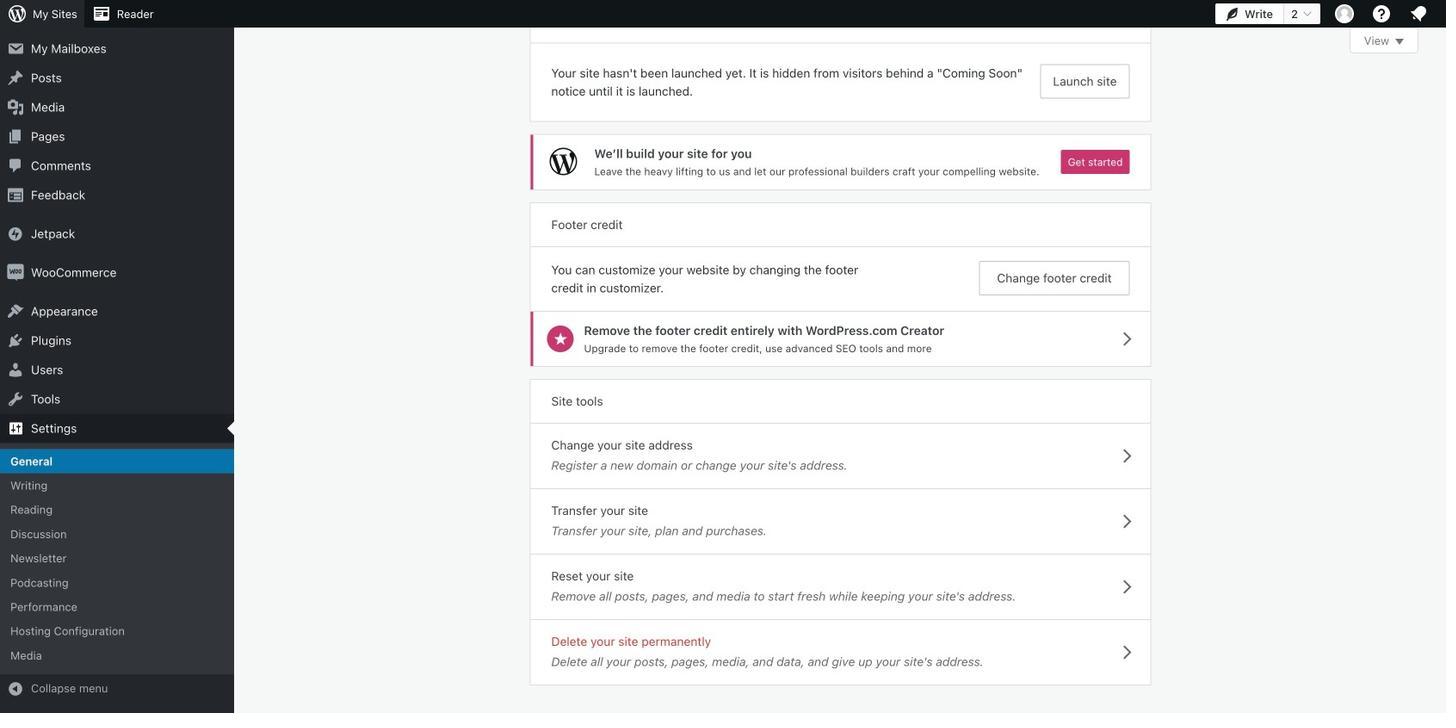 Task type: locate. For each thing, give the bounding box(es) containing it.
closed image
[[1396, 39, 1405, 45]]

0 vertical spatial img image
[[7, 225, 24, 242]]

help image
[[1372, 3, 1392, 24]]

1 vertical spatial img image
[[7, 264, 24, 281]]

img image
[[7, 225, 24, 242], [7, 264, 24, 281]]

main content
[[531, 0, 1419, 685]]

1 img image from the top
[[7, 225, 24, 242]]



Task type: describe. For each thing, give the bounding box(es) containing it.
my profile image
[[1336, 4, 1355, 23]]

2 img image from the top
[[7, 264, 24, 281]]

manage your notifications image
[[1409, 3, 1430, 24]]



Task type: vqa. For each thing, say whether or not it's contained in the screenshot.
Help image
yes



